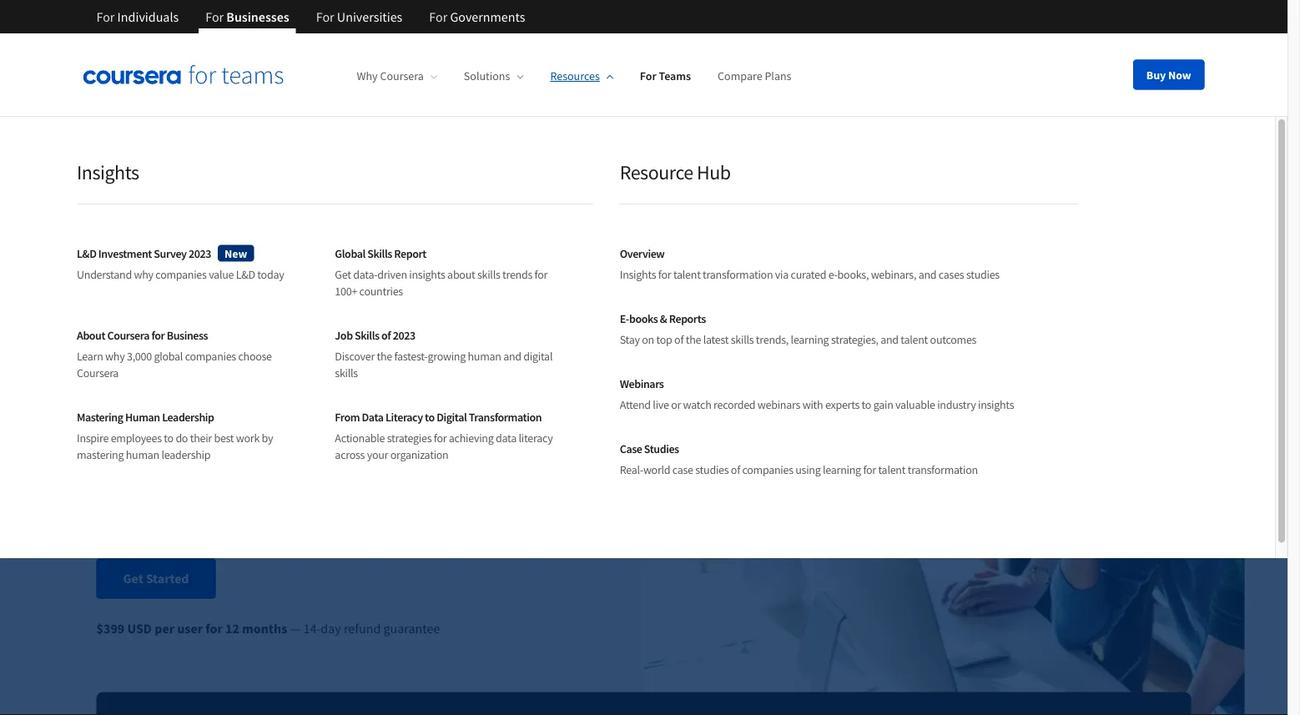Task type: locate. For each thing, give the bounding box(es) containing it.
for left businesses
[[206, 8, 224, 25]]

achieving
[[449, 431, 494, 446]]

insights inside overview insights for talent transformation via curated e-books, webinars, and cases studies
[[620, 267, 656, 282]]

1 vertical spatial l&d
[[236, 267, 255, 282]]

1 vertical spatial studies
[[696, 462, 729, 477]]

today
[[257, 267, 284, 282]]

their right do
[[190, 431, 212, 446]]

compare plans link
[[718, 69, 792, 84]]

or
[[671, 397, 681, 412]]

1 vertical spatial why
[[105, 349, 125, 364]]

coursera
[[380, 69, 424, 84], [107, 328, 149, 343], [459, 330, 531, 355], [77, 366, 119, 381]]

why left the "3,000"
[[105, 349, 125, 364]]

0 horizontal spatial 2023
[[189, 246, 211, 261]]

to right the "3,000"
[[152, 330, 168, 355]]

1 horizontal spatial the
[[686, 332, 701, 347]]

2023 up fastest- at the left
[[393, 328, 415, 343]]

to
[[152, 330, 168, 355], [862, 397, 872, 412], [168, 401, 179, 418], [425, 409, 435, 424], [213, 430, 224, 447], [164, 431, 174, 446]]

0 vertical spatial employees
[[138, 300, 225, 325]]

their inside help employees master new skills and reach their goals with access to world-class learning programs from coursera for teams.
[[452, 300, 489, 325]]

mastering
[[77, 409, 123, 424]]

industry
[[937, 397, 976, 412]]

employees for leadership
[[111, 431, 162, 446]]

transformation left via on the right
[[703, 267, 773, 282]]

with right goals in the top of the page
[[538, 300, 574, 325]]

why inside about coursera for business learn why 3,000 global companies choose coursera
[[105, 349, 125, 364]]

learning down new
[[267, 330, 332, 355]]

1 vertical spatial the
[[377, 349, 392, 364]]

e-
[[829, 267, 838, 282]]

understand
[[77, 267, 132, 282]]

studies
[[966, 267, 1000, 282], [696, 462, 729, 477]]

1 vertical spatial 2023
[[393, 328, 415, 343]]

companies left using
[[742, 462, 794, 477]]

0 horizontal spatial of
[[381, 328, 391, 343]]

skills for discover
[[355, 328, 380, 343]]

1 vertical spatial talent
[[901, 332, 928, 347]]

0 vertical spatial talent
[[673, 267, 701, 282]]

studies right case
[[696, 462, 729, 477]]

0 vertical spatial with
[[538, 300, 574, 325]]

for right trends
[[535, 267, 548, 282]]

upskill
[[120, 401, 156, 418]]

and left digital in the left of the page
[[503, 349, 522, 364]]

insights down overview
[[620, 267, 656, 282]]

why coursera
[[357, 69, 424, 84]]

talent inside case studies real-world case studies of companies using learning for talent transformation
[[878, 462, 906, 477]]

1 vertical spatial human
[[126, 447, 159, 462]]

access
[[96, 330, 148, 355], [175, 430, 210, 447]]

for for governments
[[429, 8, 448, 25]]

understand why companies value l&d today
[[77, 267, 284, 282]]

companies down business
[[185, 349, 236, 364]]

webinars
[[758, 397, 801, 412]]

e-
[[620, 311, 629, 326]]

skills inside job skills of 2023 discover the fastest-growing human and digital skills
[[335, 366, 358, 381]]

skills inside global skills report get data-driven insights about skills trends for 100+ countries
[[367, 246, 392, 261]]

for up global
[[151, 328, 165, 343]]

0 vertical spatial companies
[[156, 267, 207, 282]]

0 horizontal spatial l&d
[[77, 246, 96, 261]]

insights inside webinars attend live or watch recorded webinars with experts to gain valuable industry insights
[[978, 397, 1014, 412]]

to right 5
[[168, 401, 179, 418]]

the left fastest- at the left
[[377, 349, 392, 364]]

to left do
[[164, 431, 174, 446]]

1 horizontal spatial why
[[134, 267, 153, 282]]

1 vertical spatial transformation
[[908, 462, 978, 477]]

talent inside 'e-books & reports stay on top of the latest skills trends, learning strategies, and talent outcomes'
[[901, 332, 928, 347]]

their down 'about'
[[452, 300, 489, 325]]

learning up the tools
[[257, 430, 301, 447]]

0 vertical spatial access
[[96, 330, 148, 355]]

learning inside help employees master new skills and reach their goals with access to world-class learning programs from coursera for teams.
[[267, 330, 332, 355]]

for for individuals
[[96, 8, 115, 25]]

1 vertical spatial get
[[123, 571, 143, 587]]

0 horizontal spatial access
[[96, 330, 148, 355]]

to inside mastering human leadership inspire employees to do their best work by mastering human leadership
[[164, 431, 174, 446]]

0 vertical spatial l&d
[[77, 246, 96, 261]]

human right 'growing'
[[468, 349, 501, 364]]

employees down 'human'
[[111, 431, 162, 446]]

0 horizontal spatial with
[[538, 300, 574, 325]]

0 horizontal spatial why
[[105, 349, 125, 364]]

for down overview
[[658, 267, 671, 282]]

from
[[335, 409, 360, 424]]

the inside job skills of 2023 discover the fastest-growing human and digital skills
[[377, 349, 392, 364]]

1 horizontal spatial 2023
[[393, 328, 415, 343]]

skills up driven
[[367, 246, 392, 261]]

the down reports
[[686, 332, 701, 347]]

insights
[[409, 267, 445, 282], [978, 397, 1014, 412]]

help
[[96, 300, 134, 325]]

human
[[125, 409, 160, 424]]

0 vertical spatial their
[[452, 300, 489, 325]]

insights
[[77, 159, 139, 184], [620, 267, 656, 282]]

employees up best
[[203, 401, 262, 418]]

skills down 100+
[[326, 300, 365, 325]]

skills
[[367, 246, 392, 261], [355, 328, 380, 343]]

1 vertical spatial insights
[[620, 267, 656, 282]]

skills down discover
[[335, 366, 358, 381]]

learning right using
[[823, 462, 861, 477]]

inspire
[[77, 431, 109, 446]]

for right using
[[863, 462, 876, 477]]

across
[[335, 447, 365, 462]]

do
[[176, 431, 188, 446]]

0 horizontal spatial their
[[190, 431, 212, 446]]

skills right job
[[355, 328, 380, 343]]

100+
[[335, 284, 357, 299]]

webinars attend live or watch recorded webinars with experts to gain valuable industry insights
[[620, 376, 1014, 412]]

studies inside case studies real-world case studies of companies using learning for talent transformation
[[696, 462, 729, 477]]

with inside webinars attend live or watch recorded webinars with experts to gain valuable industry insights
[[803, 397, 823, 412]]

&
[[660, 311, 667, 326]]

1 vertical spatial skills
[[355, 328, 380, 343]]

actionable
[[335, 431, 385, 446]]

1 vertical spatial with
[[803, 397, 823, 412]]

and right strategies,
[[881, 332, 899, 347]]

of right top
[[674, 332, 684, 347]]

and inside job skills of 2023 discover the fastest-growing human and digital skills
[[503, 349, 522, 364]]

1 horizontal spatial of
[[674, 332, 684, 347]]

learning inside 'e-books & reports stay on top of the latest skills trends, learning strategies, and talent outcomes'
[[791, 332, 829, 347]]

skills inside job skills of 2023 discover the fastest-growing human and digital skills
[[355, 328, 380, 343]]

their inside mastering human leadership inspire employees to do their best work by mastering human leadership
[[190, 431, 212, 446]]

human down unlimited
[[126, 447, 159, 462]]

transformation inside case studies real-world case studies of companies using learning for talent transformation
[[908, 462, 978, 477]]

2023
[[189, 246, 211, 261], [393, 328, 415, 343]]

for left governments
[[429, 8, 448, 25]]

1 vertical spatial access
[[175, 430, 210, 447]]

their for reach
[[452, 300, 489, 325]]

on
[[642, 332, 654, 347]]

businesses
[[226, 8, 289, 25]]

learning right trends,
[[791, 332, 829, 347]]

for left individuals
[[96, 8, 115, 25]]

insights inside global skills report get data-driven insights about skills trends for 100+ countries
[[409, 267, 445, 282]]

curated
[[791, 267, 827, 282]]

to inside webinars attend live or watch recorded webinars with experts to gain valuable industry insights
[[862, 397, 872, 412]]

1 horizontal spatial studies
[[966, 267, 1000, 282]]

for left universities
[[316, 8, 334, 25]]

goals
[[493, 300, 535, 325]]

skills right 'about'
[[477, 267, 500, 282]]

0 vertical spatial the
[[686, 332, 701, 347]]

get left started
[[123, 571, 143, 587]]

2 vertical spatial companies
[[742, 462, 794, 477]]

0 vertical spatial get
[[335, 267, 351, 282]]

months
[[242, 621, 287, 637]]

to left gain
[[862, 397, 872, 412]]

0 vertical spatial insights
[[77, 159, 139, 184]]

skills right latest
[[731, 332, 754, 347]]

for businesses
[[206, 8, 289, 25]]

to inside help employees master new skills and reach their goals with access to world-class learning programs from coursera for teams.
[[152, 330, 168, 355]]

strategies,
[[831, 332, 879, 347]]

about
[[447, 267, 475, 282]]

from
[[417, 330, 455, 355]]

hub
[[697, 159, 731, 184]]

12
[[225, 621, 239, 637]]

insights right industry
[[978, 397, 1014, 412]]

get inside global skills report get data-driven insights about skills trends for 100+ countries
[[335, 267, 351, 282]]

employees inside mastering human leadership inspire employees to do their best work by mastering human leadership
[[111, 431, 162, 446]]

for down goals in the top of the page
[[534, 330, 557, 355]]

reach
[[403, 300, 448, 325]]

1 vertical spatial insights
[[978, 397, 1014, 412]]

skills inside 'e-books & reports stay on top of the latest skills trends, learning strategies, and talent outcomes'
[[731, 332, 754, 347]]

of right job
[[381, 328, 391, 343]]

1 horizontal spatial human
[[468, 349, 501, 364]]

their
[[452, 300, 489, 325], [190, 431, 212, 446]]

via
[[775, 267, 789, 282]]

global
[[154, 349, 183, 364]]

global
[[335, 246, 365, 261]]

0 vertical spatial 2023
[[189, 246, 211, 261]]

and down 'countries'
[[369, 300, 400, 325]]

why
[[134, 267, 153, 282], [105, 349, 125, 364]]

for for businesses
[[206, 8, 224, 25]]

setup
[[169, 459, 199, 476]]

get up 100+
[[335, 267, 351, 282]]

skills inside help employees master new skills and reach their goals with access to world-class learning programs from coursera for teams.
[[326, 300, 365, 325]]

coursera down learn
[[77, 366, 119, 381]]

l&d up understand
[[77, 246, 96, 261]]

to left digital
[[425, 409, 435, 424]]

employees up business
[[138, 300, 225, 325]]

for left teams
[[640, 69, 657, 84]]

1 vertical spatial companies
[[185, 349, 236, 364]]

and left cases
[[919, 267, 937, 282]]

0 vertical spatial insights
[[409, 267, 445, 282]]

guarantee
[[383, 621, 440, 637]]

talent up reports
[[673, 267, 701, 282]]

coursera down goals in the top of the page
[[459, 330, 531, 355]]

l&d down the new
[[236, 267, 255, 282]]

talent down gain
[[878, 462, 906, 477]]

resources link
[[550, 69, 613, 84]]

14-
[[303, 621, 321, 637]]

2 vertical spatial talent
[[878, 462, 906, 477]]

0 vertical spatial human
[[468, 349, 501, 364]]

skills inside global skills report get data-driven insights about skills trends for 100+ countries
[[477, 267, 500, 282]]

0 horizontal spatial insights
[[409, 267, 445, 282]]

buy now
[[1147, 67, 1191, 82]]

1 horizontal spatial their
[[452, 300, 489, 325]]

work
[[236, 431, 260, 446]]

talent left outcomes at the top right
[[901, 332, 928, 347]]

1 horizontal spatial transformation
[[908, 462, 978, 477]]

1 horizontal spatial insights
[[620, 267, 656, 282]]

0 horizontal spatial human
[[126, 447, 159, 462]]

2 horizontal spatial of
[[731, 462, 740, 477]]

transformation down industry
[[908, 462, 978, 477]]

for down digital
[[434, 431, 447, 446]]

e-books & reports stay on top of the latest skills trends, learning strategies, and talent outcomes
[[620, 311, 977, 347]]

plans
[[765, 69, 792, 84]]

0 horizontal spatial the
[[377, 349, 392, 364]]

1 vertical spatial employees
[[203, 401, 262, 418]]

0 horizontal spatial insights
[[77, 159, 139, 184]]

data
[[496, 431, 517, 446]]

1 horizontal spatial insights
[[978, 397, 1014, 412]]

companies down survey
[[156, 267, 207, 282]]

real-
[[620, 462, 643, 477]]

growing
[[428, 349, 466, 364]]

1 horizontal spatial with
[[803, 397, 823, 412]]

0 vertical spatial skills
[[367, 246, 392, 261]]

0 vertical spatial transformation
[[703, 267, 773, 282]]

insights up investment
[[77, 159, 139, 184]]

2023 inside job skills of 2023 discover the fastest-growing human and digital skills
[[393, 328, 415, 343]]

1 vertical spatial their
[[190, 431, 212, 446]]

access up leadership
[[175, 430, 210, 447]]

l&d
[[77, 246, 96, 261], [236, 267, 255, 282]]

2 vertical spatial employees
[[111, 431, 162, 446]]

get started link
[[96, 559, 216, 599]]

studies right cases
[[966, 267, 1000, 282]]

learning inside case studies real-world case studies of companies using learning for talent transformation
[[823, 462, 861, 477]]

why down l&d investment survey 2023
[[134, 267, 153, 282]]

investment
[[98, 246, 152, 261]]

2023 up "understand why companies value l&d today"
[[189, 246, 211, 261]]

0 horizontal spatial studies
[[696, 462, 729, 477]]

talent
[[673, 267, 701, 282], [901, 332, 928, 347], [878, 462, 906, 477]]

for inside case studies real-world case studies of companies using learning for talent transformation
[[863, 462, 876, 477]]

for inside from data literacy to digital transformation actionable strategies for achieving data literacy across your organization
[[434, 431, 447, 446]]

solutions
[[464, 69, 510, 84]]

access up teams. at the left
[[96, 330, 148, 355]]

insights down report
[[409, 267, 445, 282]]

mastering human leadership inspire employees to do their best work by mastering human leadership
[[77, 409, 273, 462]]

0 vertical spatial studies
[[966, 267, 1000, 282]]

of right case
[[731, 462, 740, 477]]

1 horizontal spatial get
[[335, 267, 351, 282]]

0 horizontal spatial transformation
[[703, 267, 773, 282]]

with left experts
[[803, 397, 823, 412]]

coursera inside help employees master new skills and reach their goals with access to world-class learning programs from coursera for teams.
[[459, 330, 531, 355]]

from data literacy to digital transformation actionable strategies for achieving data literacy across your organization
[[335, 409, 553, 462]]



Task type: vqa. For each thing, say whether or not it's contained in the screenshot.
the 'and' within the Job Skills of 2023 Discover the fastest-growing human and digital skills
yes



Task type: describe. For each thing, give the bounding box(es) containing it.
live
[[653, 397, 669, 412]]

world
[[643, 462, 670, 477]]

teams
[[659, 69, 691, 84]]

started
[[146, 571, 189, 587]]

buy now button
[[1133, 60, 1205, 90]]

unlimited
[[120, 430, 173, 447]]

learn
[[77, 349, 103, 364]]

studies
[[644, 441, 679, 456]]

trends,
[[756, 332, 789, 347]]

for inside global skills report get data-driven insights about skills trends for 100+ countries
[[535, 267, 548, 282]]

2023 for of
[[393, 328, 415, 343]]

your
[[367, 447, 388, 462]]

with inside help employees master new skills and reach their goals with access to world-class learning programs from coursera for teams.
[[538, 300, 574, 325]]

case
[[620, 441, 642, 456]]

literacy
[[386, 409, 423, 424]]

0 vertical spatial why
[[134, 267, 153, 282]]

valuable
[[896, 397, 935, 412]]

resource hub
[[620, 159, 731, 184]]

class
[[224, 330, 263, 355]]

talent inside overview insights for talent transformation via curated e-books, webinars, and cases studies
[[673, 267, 701, 282]]

transformation inside overview insights for talent transformation via curated e-books, webinars, and cases studies
[[703, 267, 773, 282]]

8,500
[[226, 430, 255, 447]]

about
[[77, 328, 105, 343]]

launch
[[224, 459, 261, 476]]

of inside 'e-books & reports stay on top of the latest skills trends, learning strategies, and talent outcomes'
[[674, 332, 684, 347]]

cases
[[939, 267, 964, 282]]

coursera up the "3,000"
[[107, 328, 149, 343]]

driven
[[378, 267, 407, 282]]

and inside overview insights for talent transformation via curated e-books, webinars, and cases studies
[[919, 267, 937, 282]]

employees for to
[[203, 401, 262, 418]]

solutions link
[[464, 69, 524, 84]]

business
[[167, 328, 208, 343]]

transformation
[[469, 409, 542, 424]]

best
[[214, 431, 234, 446]]

new
[[288, 300, 322, 325]]

for teams link
[[640, 69, 691, 84]]

using
[[796, 462, 821, 477]]

data-
[[353, 267, 378, 282]]

for left 12
[[206, 621, 223, 637]]

day
[[321, 621, 341, 637]]

why
[[357, 69, 378, 84]]

mastering
[[77, 447, 124, 462]]

1 horizontal spatial access
[[175, 430, 210, 447]]

2023 for survey
[[189, 246, 211, 261]]

job skills of 2023 discover the fastest-growing human and digital skills
[[335, 328, 553, 381]]

watch
[[683, 397, 712, 412]]

webinars,
[[871, 267, 917, 282]]

to inside from data literacy to digital transformation actionable strategies for achieving data literacy across your organization
[[425, 409, 435, 424]]

banner navigation
[[83, 0, 539, 46]]

upskill 5 to 125 employees
[[120, 401, 262, 418]]

refund
[[344, 621, 381, 637]]

and right 'setup'
[[201, 459, 222, 476]]

digital
[[437, 409, 467, 424]]

of inside job skills of 2023 discover the fastest-growing human and digital skills
[[381, 328, 391, 343]]

accelerate team performance
[[96, 163, 437, 284]]

gain
[[874, 397, 894, 412]]

and inside help employees master new skills and reach their goals with access to world-class learning programs from coursera for teams.
[[369, 300, 400, 325]]

for inside overview insights for talent transformation via curated e-books, webinars, and cases studies
[[658, 267, 671, 282]]

per
[[155, 621, 174, 637]]

coursera for teams image
[[83, 65, 283, 84]]

about coursera for business learn why 3,000 global companies choose coursera
[[77, 328, 272, 381]]

fastest-
[[394, 349, 428, 364]]

case
[[673, 462, 693, 477]]

for universities
[[316, 8, 403, 25]]

books
[[629, 311, 658, 326]]

compare
[[718, 69, 763, 84]]

for for universities
[[316, 8, 334, 25]]

report
[[394, 246, 426, 261]]

—
[[290, 621, 301, 637]]

tools
[[264, 459, 290, 476]]

organization
[[390, 447, 449, 462]]

books,
[[838, 267, 869, 282]]

0 horizontal spatial get
[[123, 571, 143, 587]]

user
[[177, 621, 203, 637]]

team
[[325, 163, 437, 230]]

compare plans
[[718, 69, 792, 84]]

1 horizontal spatial l&d
[[236, 267, 255, 282]]

l&d investment survey 2023
[[77, 246, 211, 261]]

leadership
[[161, 447, 211, 462]]

by
[[262, 431, 273, 446]]

for inside about coursera for business learn why 3,000 global companies choose coursera
[[151, 328, 165, 343]]

of inside case studies real-world case studies of companies using learning for talent transformation
[[731, 462, 740, 477]]

to left the 8,500
[[213, 430, 224, 447]]

for inside help employees master new skills and reach their goals with access to world-class learning programs from coursera for teams.
[[534, 330, 557, 355]]

companies inside case studies real-world case studies of companies using learning for talent transformation
[[742, 462, 794, 477]]

why coursera link
[[357, 69, 437, 84]]

global skills report get data-driven insights about skills trends for 100+ countries
[[335, 246, 548, 299]]

reports
[[669, 311, 706, 326]]

human inside job skills of 2023 discover the fastest-growing human and digital skills
[[468, 349, 501, 364]]

universities
[[337, 8, 403, 25]]

the inside 'e-books & reports stay on top of the latest skills trends, learning strategies, and talent outcomes'
[[686, 332, 701, 347]]

for teams
[[640, 69, 691, 84]]

digital
[[524, 349, 553, 364]]

their for do
[[190, 431, 212, 446]]

choose
[[238, 349, 272, 364]]

$399 usd per user for 12 months — 14-day refund guarantee
[[96, 621, 440, 637]]

outcomes
[[930, 332, 977, 347]]

studies inside overview insights for talent transformation via curated e-books, webinars, and cases studies
[[966, 267, 1000, 282]]

usd
[[127, 621, 152, 637]]

strategies
[[387, 431, 432, 446]]

employees inside help employees master new skills and reach their goals with access to world-class learning programs from coursera for teams.
[[138, 300, 225, 325]]

overview insights for talent transformation via curated e-books, webinars, and cases studies
[[620, 246, 1000, 282]]

latest
[[703, 332, 729, 347]]

data
[[362, 409, 384, 424]]

skills for data-
[[367, 246, 392, 261]]

program
[[120, 459, 166, 476]]

coursera right why
[[380, 69, 424, 84]]

master
[[229, 300, 284, 325]]

resource
[[620, 159, 693, 184]]

and inside 'e-books & reports stay on top of the latest skills trends, learning strategies, and talent outcomes'
[[881, 332, 899, 347]]

job
[[335, 328, 353, 343]]

programs
[[336, 330, 413, 355]]

top
[[656, 332, 672, 347]]

countries
[[359, 284, 403, 299]]

human inside mastering human leadership inspire employees to do their best work by mastering human leadership
[[126, 447, 159, 462]]

companies inside about coursera for business learn why 3,000 global companies choose coursera
[[185, 349, 236, 364]]

access inside help employees master new skills and reach their goals with access to world-class learning programs from coursera for teams.
[[96, 330, 148, 355]]



